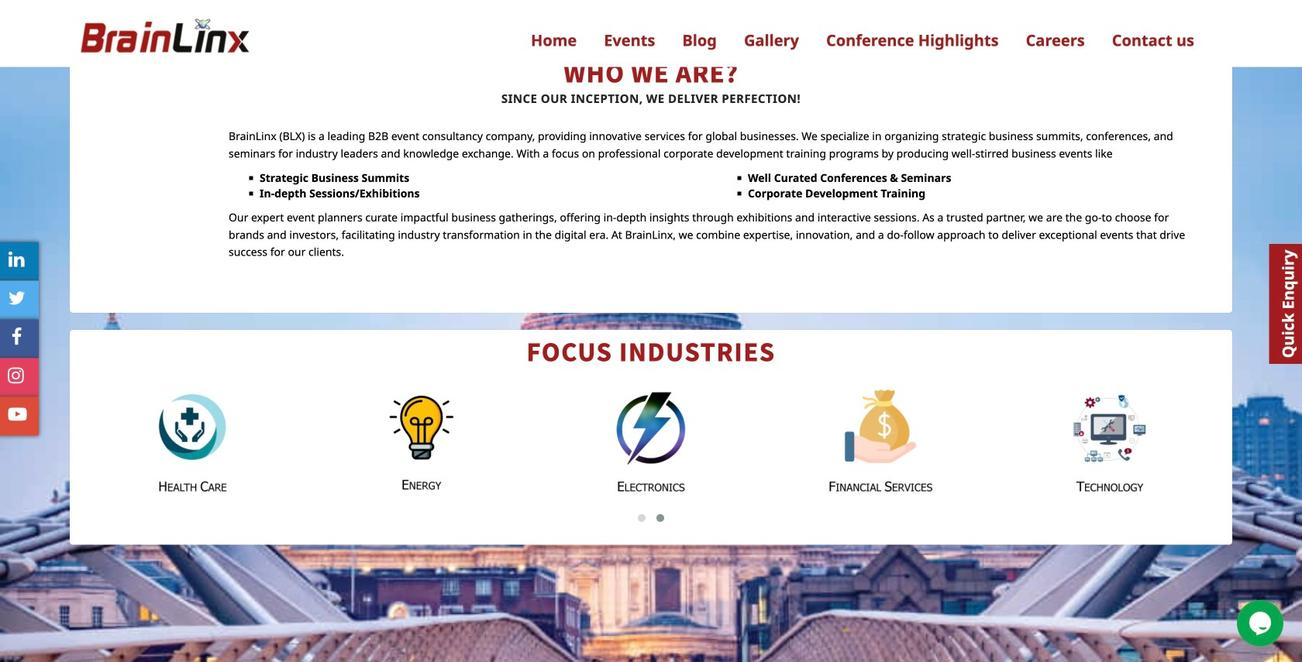 Task type: describe. For each thing, give the bounding box(es) containing it.
brainlinx focusing industries  energy image
[[215, 380, 429, 503]]

linkedin image
[[9, 250, 24, 269]]

facebook image
[[11, 328, 22, 346]]

instagram image
[[8, 367, 24, 385]]

brainlinx focusing industries technology image
[[903, 380, 1117, 503]]



Task type: locate. For each thing, give the bounding box(es) containing it.
brainlinx focusing industries health care image
[[0, 380, 199, 503]]

brainlinx focusing industries electronics image
[[444, 380, 658, 503]]

youtube play image
[[8, 405, 27, 424]]

brainlinx logo image
[[77, 12, 251, 67]]

brainlinx focusing industries financial services image
[[674, 380, 888, 503]]

brainlinx focusing industries information technology image
[[1133, 380, 1303, 503]]

twitter image
[[8, 289, 26, 308]]



